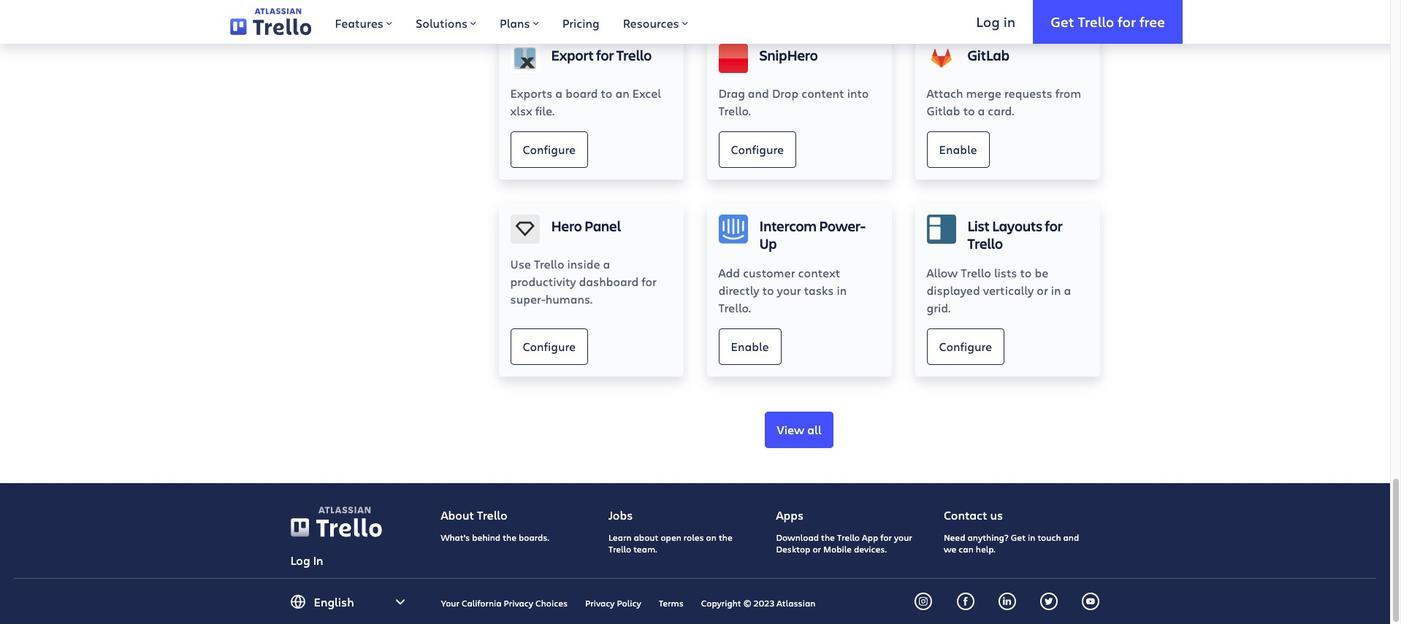 Task type: describe. For each thing, give the bounding box(es) containing it.
pricing link
[[551, 0, 611, 44]]

intercom
[[760, 217, 817, 236]]

lists
[[994, 266, 1018, 281]]

intercom power- up
[[760, 217, 866, 254]]

boards.
[[519, 532, 549, 544]]

to inside 'exports a board to an excel xlsx file.'
[[601, 86, 613, 101]]

export for trello
[[551, 46, 652, 65]]

terms
[[659, 598, 684, 609]]

1 the from the left
[[503, 532, 517, 544]]

panel
[[585, 217, 621, 236]]

drag and drop content into trello.
[[719, 86, 869, 119]]

requests
[[1005, 86, 1053, 101]]

in inside the need anything? get in touch and we can help.
[[1028, 532, 1036, 544]]

copyright
[[701, 598, 741, 609]]

2 privacy from the left
[[585, 598, 615, 609]]

view
[[777, 422, 805, 437]]

file.
[[535, 103, 555, 119]]

exports
[[510, 86, 553, 101]]

add
[[719, 266, 740, 281]]

all
[[808, 422, 822, 437]]

directly
[[719, 283, 760, 298]]

roles
[[684, 532, 704, 544]]

log in link
[[290, 553, 323, 570]]

about trello
[[441, 508, 508, 524]]

twitter image
[[1045, 598, 1054, 607]]

content
[[802, 86, 844, 101]]

devices.
[[854, 544, 887, 555]]

trello. inside drag and drop content into trello.
[[719, 103, 751, 119]]

view all
[[777, 422, 822, 437]]

log in link
[[959, 0, 1033, 44]]

atlassian
[[777, 598, 816, 609]]

features button
[[323, 0, 404, 44]]

privacy policy link
[[585, 598, 641, 609]]

trello inside the learn about open roles on the trello team.
[[609, 544, 631, 555]]

allow trello lists to be displayed vertically or in a grid.
[[927, 266, 1072, 316]]

touch
[[1038, 532, 1061, 544]]

help.
[[976, 544, 996, 555]]

layouts
[[992, 217, 1043, 236]]

apps
[[776, 508, 804, 524]]

youtube image
[[1087, 598, 1096, 607]]

excel
[[633, 86, 661, 101]]

and inside the need anything? get in touch and we can help.
[[1064, 532, 1080, 544]]

trello inside allow trello lists to be displayed vertically or in a grid.
[[961, 266, 992, 281]]

get inside the need anything? get in touch and we can help.
[[1011, 532, 1026, 544]]

your california privacy choices link
[[441, 598, 568, 609]]

pricing
[[562, 15, 600, 31]]

california
[[462, 598, 502, 609]]

list layouts for trello
[[968, 217, 1063, 254]]

team.
[[634, 544, 657, 555]]

facebook image
[[961, 598, 970, 607]]

free
[[1140, 12, 1166, 30]]

drag
[[719, 86, 745, 101]]

resources button
[[611, 0, 700, 44]]

privacy policy
[[585, 598, 641, 609]]

the inside the learn about open roles on the trello team.
[[719, 532, 733, 544]]

xlsx
[[510, 103, 532, 119]]

displayed
[[927, 283, 980, 298]]

your
[[441, 598, 460, 609]]

to inside allow trello lists to be displayed vertically or in a grid.
[[1021, 266, 1032, 281]]

configure link for sniphero
[[719, 132, 797, 168]]

hero panel
[[551, 217, 621, 236]]

trello up what's behind the boards.
[[477, 508, 508, 524]]

customer
[[743, 266, 795, 281]]

an
[[616, 86, 630, 101]]

up
[[760, 234, 777, 254]]

from
[[1056, 86, 1082, 101]]

can
[[959, 544, 974, 555]]

features
[[335, 15, 384, 31]]

download the trello app for your desktop or mobile devices.
[[776, 532, 913, 555]]

solutions button
[[404, 0, 488, 44]]

log in
[[977, 12, 1016, 30]]

board
[[566, 86, 598, 101]]

download
[[776, 532, 819, 544]]

attach merge requests from gitlab to a card.
[[927, 86, 1082, 119]]

mobile
[[824, 544, 852, 555]]

in inside add customer context directly to your tasks in trello.
[[837, 283, 847, 298]]

jobs
[[609, 508, 633, 524]]

plans
[[500, 15, 530, 31]]

linkedin image
[[1003, 598, 1012, 607]]

list
[[968, 217, 990, 236]]

learn
[[609, 532, 632, 544]]

1 privacy from the left
[[504, 598, 534, 609]]

attach
[[927, 86, 963, 101]]

for inside list layouts for trello
[[1045, 217, 1063, 236]]

trello down resources
[[616, 46, 652, 65]]

contact
[[944, 508, 988, 524]]

use
[[510, 257, 531, 272]]

super-
[[510, 292, 546, 307]]



Task type: locate. For each thing, give the bounding box(es) containing it.
behind
[[472, 532, 501, 544]]

0 horizontal spatial log
[[290, 554, 310, 569]]

configure link down file.
[[510, 132, 588, 168]]

1 horizontal spatial your
[[894, 532, 913, 544]]

1 horizontal spatial privacy
[[585, 598, 615, 609]]

1 vertical spatial enable link
[[719, 329, 782, 366]]

0 horizontal spatial enable link
[[719, 329, 782, 366]]

get
[[1051, 12, 1075, 30], [1011, 532, 1026, 544]]

a inside attach merge requests from gitlab to a card.
[[978, 103, 985, 119]]

or inside allow trello lists to be displayed vertically or in a grid.
[[1037, 283, 1048, 298]]

configure link for list layouts for trello
[[927, 329, 1005, 366]]

configure link down drag and drop content into trello.
[[719, 132, 797, 168]]

in left touch
[[1028, 532, 1036, 544]]

configure down file.
[[523, 142, 576, 157]]

inside
[[567, 257, 600, 272]]

0 vertical spatial enable
[[939, 142, 977, 157]]

app
[[862, 532, 879, 544]]

log up gitlab
[[977, 12, 1000, 30]]

a inside allow trello lists to be displayed vertically or in a grid.
[[1064, 283, 1072, 298]]

configure link for hero panel
[[510, 329, 588, 366]]

merge
[[966, 86, 1002, 101]]

configure for hero panel
[[523, 339, 576, 354]]

trello up displayed
[[961, 266, 992, 281]]

for inside use trello inside a productivity dashboard for super-humans.
[[642, 274, 657, 290]]

configure for list layouts for trello
[[939, 339, 992, 354]]

enable
[[939, 142, 977, 157], [731, 339, 769, 354]]

and inside drag and drop content into trello.
[[748, 86, 769, 101]]

configure for sniphero
[[731, 142, 784, 157]]

2023
[[754, 598, 775, 609]]

for
[[1118, 12, 1136, 30], [596, 46, 614, 65], [1045, 217, 1063, 236], [642, 274, 657, 290], [881, 532, 892, 544]]

trello inside list layouts for trello
[[968, 234, 1003, 254]]

into
[[847, 86, 869, 101]]

configure down drag and drop content into trello.
[[731, 142, 784, 157]]

plans button
[[488, 0, 551, 44]]

a inside use trello inside a productivity dashboard for super-humans.
[[603, 257, 610, 272]]

exports a board to an excel xlsx file.
[[510, 86, 661, 119]]

the
[[503, 532, 517, 544], [719, 532, 733, 544], [821, 532, 835, 544]]

trello. down "drag"
[[719, 103, 751, 119]]

1 vertical spatial trello.
[[719, 301, 751, 316]]

instagram image
[[920, 598, 928, 607]]

or inside download the trello app for your desktop or mobile devices.
[[813, 544, 821, 555]]

0 vertical spatial enable link
[[927, 132, 990, 168]]

1 vertical spatial or
[[813, 544, 821, 555]]

your for for
[[894, 532, 913, 544]]

desktop
[[776, 544, 811, 555]]

0 vertical spatial or
[[1037, 283, 1048, 298]]

need
[[944, 532, 966, 544]]

enable link down gitlab
[[927, 132, 990, 168]]

1 horizontal spatial enable link
[[927, 132, 990, 168]]

configure
[[523, 142, 576, 157], [731, 142, 784, 157], [523, 339, 576, 354], [939, 339, 992, 354]]

your down 'customer'
[[777, 283, 801, 298]]

in
[[313, 554, 323, 569]]

atlassian trello image
[[230, 8, 312, 36], [290, 507, 382, 538], [318, 508, 370, 514]]

your inside add customer context directly to your tasks in trello.
[[777, 283, 801, 298]]

card.
[[988, 103, 1015, 119]]

a down the merge
[[978, 103, 985, 119]]

to left be
[[1021, 266, 1032, 281]]

and right touch
[[1064, 532, 1080, 544]]

a left board
[[556, 86, 563, 101]]

a inside 'exports a board to an excel xlsx file.'
[[556, 86, 563, 101]]

add customer context directly to your tasks in trello.
[[719, 266, 847, 316]]

for inside download the trello app for your desktop or mobile devices.
[[881, 532, 892, 544]]

2 trello. from the top
[[719, 301, 751, 316]]

what's
[[441, 532, 470, 544]]

the right behind
[[503, 532, 517, 544]]

trello up productivity
[[534, 257, 565, 272]]

trello left app
[[837, 532, 860, 544]]

about
[[441, 508, 474, 524]]

enable for intercom power- up
[[731, 339, 769, 354]]

we
[[944, 544, 957, 555]]

log for log in
[[977, 12, 1000, 30]]

0 vertical spatial log
[[977, 12, 1000, 30]]

1 horizontal spatial and
[[1064, 532, 1080, 544]]

privacy left policy
[[585, 598, 615, 609]]

your california privacy choices
[[441, 598, 568, 609]]

0 vertical spatial your
[[777, 283, 801, 298]]

a
[[556, 86, 563, 101], [978, 103, 985, 119], [603, 257, 610, 272], [1064, 283, 1072, 298]]

or left the mobile
[[813, 544, 821, 555]]

to inside add customer context directly to your tasks in trello.
[[763, 283, 774, 298]]

3 the from the left
[[821, 532, 835, 544]]

to down the merge
[[964, 103, 975, 119]]

configure link for export for trello
[[510, 132, 588, 168]]

trello. down directly
[[719, 301, 751, 316]]

vertically
[[983, 283, 1034, 298]]

get right log in
[[1051, 12, 1075, 30]]

in right tasks
[[837, 283, 847, 298]]

the right download
[[821, 532, 835, 544]]

about
[[634, 532, 659, 544]]

policy
[[617, 598, 641, 609]]

0 horizontal spatial get
[[1011, 532, 1026, 544]]

need anything? get in touch and we can help.
[[944, 532, 1080, 555]]

1 horizontal spatial get
[[1051, 12, 1075, 30]]

grid.
[[927, 301, 951, 316]]

allow
[[927, 266, 958, 281]]

for right dashboard
[[642, 274, 657, 290]]

2 the from the left
[[719, 532, 733, 544]]

for right app
[[881, 532, 892, 544]]

to down 'customer'
[[763, 283, 774, 298]]

0 vertical spatial and
[[748, 86, 769, 101]]

view all button
[[765, 412, 834, 449]]

1 vertical spatial log
[[290, 554, 310, 569]]

log for log in
[[290, 554, 310, 569]]

your
[[777, 283, 801, 298], [894, 532, 913, 544]]

enable down gitlab
[[939, 142, 977, 157]]

productivity
[[510, 274, 576, 290]]

in right vertically
[[1051, 283, 1061, 298]]

gitlab
[[927, 103, 961, 119]]

your for to
[[777, 283, 801, 298]]

contact us
[[944, 508, 1003, 524]]

0 horizontal spatial and
[[748, 86, 769, 101]]

the right on
[[719, 532, 733, 544]]

context
[[798, 266, 841, 281]]

get trello for free link
[[1033, 0, 1183, 44]]

or
[[1037, 283, 1048, 298], [813, 544, 821, 555]]

solutions
[[416, 15, 468, 31]]

copyright © 2023 atlassian
[[701, 598, 816, 609]]

0 horizontal spatial the
[[503, 532, 517, 544]]

©
[[744, 598, 752, 609]]

2 horizontal spatial the
[[821, 532, 835, 544]]

for right export
[[596, 46, 614, 65]]

tasks
[[804, 283, 834, 298]]

be
[[1035, 266, 1049, 281]]

or down be
[[1037, 283, 1048, 298]]

get right the anything?
[[1011, 532, 1026, 544]]

enable link for gitlab
[[927, 132, 990, 168]]

0 horizontal spatial your
[[777, 283, 801, 298]]

gitlab
[[968, 46, 1010, 65]]

configure link down grid.
[[927, 329, 1005, 366]]

what's behind the boards.
[[441, 532, 549, 544]]

1 horizontal spatial the
[[719, 532, 733, 544]]

terms link
[[659, 598, 684, 609]]

1 trello. from the top
[[719, 103, 751, 119]]

for right layouts at the top right
[[1045, 217, 1063, 236]]

get trello for free
[[1051, 12, 1166, 30]]

trello inside download the trello app for your desktop or mobile devices.
[[837, 532, 860, 544]]

privacy left choices
[[504, 598, 534, 609]]

use trello inside a productivity dashboard for super-humans.
[[510, 257, 657, 307]]

configure link
[[510, 132, 588, 168], [719, 132, 797, 168], [510, 329, 588, 366], [927, 329, 1005, 366]]

enable down directly
[[731, 339, 769, 354]]

1 horizontal spatial enable
[[939, 142, 977, 157]]

power-
[[819, 217, 866, 236]]

and left drop
[[748, 86, 769, 101]]

configure down grid.
[[939, 339, 992, 354]]

configure down humans.
[[523, 339, 576, 354]]

in inside allow trello lists to be displayed vertically or in a grid.
[[1051, 283, 1061, 298]]

trello
[[1078, 12, 1115, 30], [616, 46, 652, 65], [968, 234, 1003, 254], [534, 257, 565, 272], [961, 266, 992, 281], [477, 508, 508, 524], [837, 532, 860, 544], [609, 544, 631, 555]]

in
[[1004, 12, 1016, 30], [837, 283, 847, 298], [1051, 283, 1061, 298], [1028, 532, 1036, 544]]

trello up lists
[[968, 234, 1003, 254]]

1 vertical spatial your
[[894, 532, 913, 544]]

drop
[[772, 86, 799, 101]]

configure for export for trello
[[523, 142, 576, 157]]

0 vertical spatial get
[[1051, 12, 1075, 30]]

in up gitlab
[[1004, 12, 1016, 30]]

0 horizontal spatial or
[[813, 544, 821, 555]]

your inside download the trello app for your desktop or mobile devices.
[[894, 532, 913, 544]]

1 horizontal spatial log
[[977, 12, 1000, 30]]

log left in
[[290, 554, 310, 569]]

the inside download the trello app for your desktop or mobile devices.
[[821, 532, 835, 544]]

to
[[601, 86, 613, 101], [964, 103, 975, 119], [1021, 266, 1032, 281], [763, 283, 774, 298]]

log
[[977, 12, 1000, 30], [290, 554, 310, 569]]

0 horizontal spatial enable
[[731, 339, 769, 354]]

enable link for intercom power- up
[[719, 329, 782, 366]]

dashboard
[[579, 274, 639, 290]]

on
[[706, 532, 717, 544]]

0 vertical spatial trello.
[[719, 103, 751, 119]]

or for in
[[1037, 283, 1048, 298]]

for left the free
[[1118, 12, 1136, 30]]

to inside attach merge requests from gitlab to a card.
[[964, 103, 975, 119]]

hero
[[551, 217, 582, 236]]

export
[[551, 46, 594, 65]]

to left an
[[601, 86, 613, 101]]

or for mobile
[[813, 544, 821, 555]]

0 horizontal spatial privacy
[[504, 598, 534, 609]]

a right vertically
[[1064, 283, 1072, 298]]

choices
[[536, 598, 568, 609]]

enable link down directly
[[719, 329, 782, 366]]

open
[[661, 532, 682, 544]]

trello left the free
[[1078, 12, 1115, 30]]

humans.
[[546, 292, 593, 307]]

privacy
[[504, 598, 534, 609], [585, 598, 615, 609]]

trello inside use trello inside a productivity dashboard for super-humans.
[[534, 257, 565, 272]]

enable for gitlab
[[939, 142, 977, 157]]

configure link down humans.
[[510, 329, 588, 366]]

1 horizontal spatial or
[[1037, 283, 1048, 298]]

a up dashboard
[[603, 257, 610, 272]]

anything?
[[968, 532, 1009, 544]]

1 vertical spatial and
[[1064, 532, 1080, 544]]

resources
[[623, 15, 679, 31]]

1 vertical spatial enable
[[731, 339, 769, 354]]

learn about open roles on the trello team.
[[609, 532, 733, 555]]

trello left team.
[[609, 544, 631, 555]]

trello. inside add customer context directly to your tasks in trello.
[[719, 301, 751, 316]]

1 vertical spatial get
[[1011, 532, 1026, 544]]

trello.
[[719, 103, 751, 119], [719, 301, 751, 316]]

your right app
[[894, 532, 913, 544]]



Task type: vqa. For each thing, say whether or not it's contained in the screenshot.
"Workspace" corresponding to Workspace settings
no



